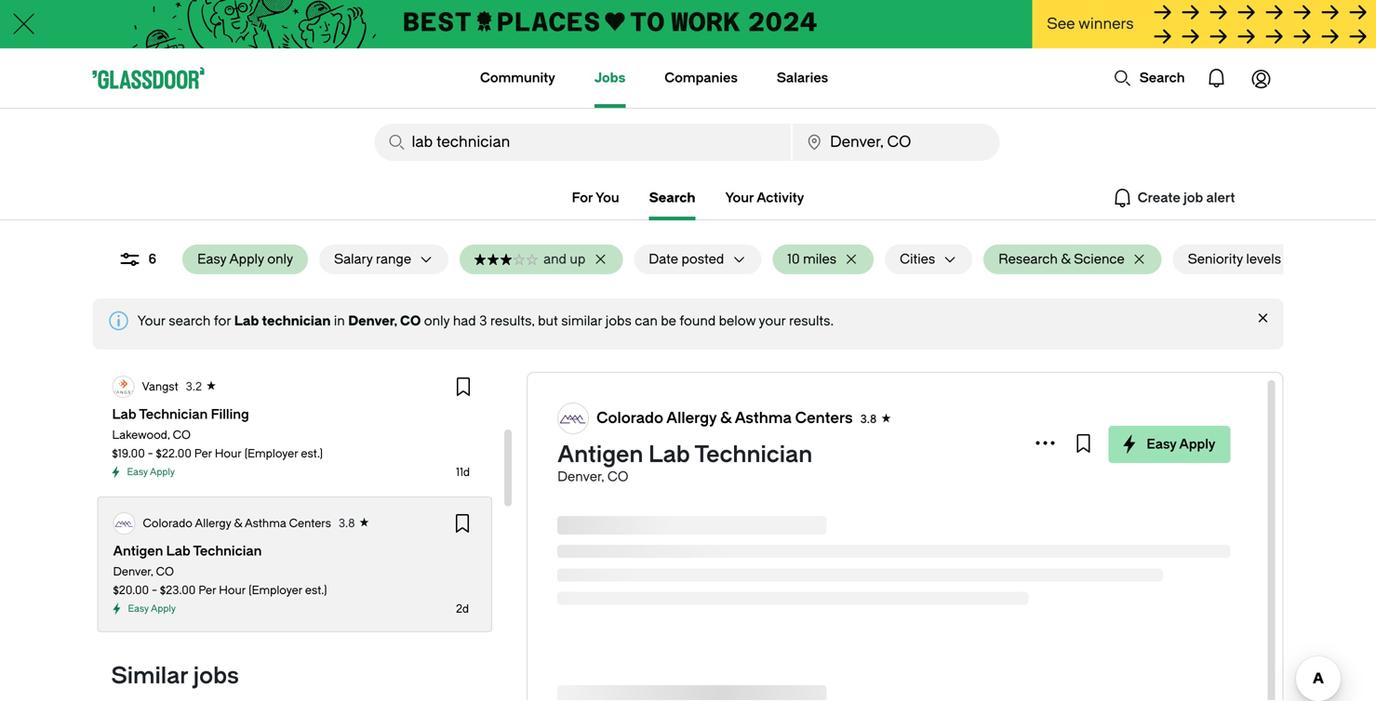 Task type: locate. For each thing, give the bounding box(es) containing it.
0 horizontal spatial centers
[[289, 518, 331, 531]]

search up date posted popup button
[[649, 190, 696, 206]]

& left science
[[1061, 252, 1071, 267]]

colorado allergy & asthma centers logo image for denver, co
[[114, 514, 135, 534]]

your for your search for lab technician in denver, co only had 3 results, but similar jobs can be found below your results.
[[137, 314, 166, 329]]

co inside antigen lab technician denver, co
[[608, 470, 629, 485]]

dialog containing your search for
[[93, 299, 1284, 350]]

0 vertical spatial easy apply
[[1147, 437, 1216, 452]]

est.) for lakewood, co $19.00 - $22.00 per hour (employer est.)
[[301, 448, 323, 461]]

0 horizontal spatial 3.8
[[339, 518, 355, 531]]

1 horizontal spatial jobs
[[606, 314, 632, 329]]

only left had
[[424, 314, 450, 329]]

easy apply for 11d
[[127, 467, 175, 478]]

0 vertical spatial jobs
[[606, 314, 632, 329]]

2 none field from the left
[[793, 124, 1000, 161]]

0 vertical spatial search
[[1140, 70, 1185, 86]]

- for $22.00
[[148, 448, 153, 461]]

3
[[480, 314, 487, 329]]

jobs left can
[[606, 314, 632, 329]]

2d
[[456, 603, 469, 616]]

1 horizontal spatial colorado
[[597, 410, 664, 427]]

1 vertical spatial (employer
[[249, 585, 302, 598]]

colorado allergy & asthma centers logo image inside the jobs list element
[[114, 514, 135, 534]]

1 vertical spatial hour
[[219, 585, 246, 598]]

- inside denver, co $20.00 - $23.00 per hour (employer est.)
[[152, 585, 157, 598]]

None field
[[375, 124, 791, 161], [793, 124, 1000, 161]]

& inside the research & science dropdown button
[[1061, 252, 1071, 267]]

0 vertical spatial hour
[[215, 448, 242, 461]]

$23.00
[[160, 585, 196, 598]]

results.
[[789, 314, 834, 329]]

Search keyword field
[[375, 124, 791, 161]]

1 horizontal spatial lab
[[649, 442, 690, 468]]

hour inside lakewood, co $19.00 - $22.00 per hour (employer est.)
[[215, 448, 242, 461]]

2 vertical spatial denver,
[[113, 566, 153, 579]]

0 vertical spatial -
[[148, 448, 153, 461]]

lab inside antigen lab technician denver, co
[[649, 442, 690, 468]]

easy apply only
[[197, 252, 293, 267]]

asthma for denver, co
[[245, 518, 286, 531]]

0 vertical spatial only
[[267, 252, 293, 267]]

1 none field from the left
[[375, 124, 791, 161]]

6
[[148, 252, 156, 267]]

0 vertical spatial colorado
[[597, 410, 664, 427]]

0 horizontal spatial lab
[[234, 314, 259, 329]]

co left had
[[400, 314, 421, 329]]

(employer for lakewood, co $19.00 - $22.00 per hour (employer est.)
[[245, 448, 298, 461]]

colorado allergy & asthma centers up the technician
[[597, 410, 853, 427]]

jobs link
[[595, 48, 626, 108]]

easy apply only button
[[183, 245, 308, 275]]

11d
[[456, 466, 470, 479]]

- down lakewood,
[[148, 448, 153, 461]]

co inside dialog
[[400, 314, 421, 329]]

0 horizontal spatial only
[[267, 252, 293, 267]]

research & science
[[999, 252, 1125, 267]]

similar
[[111, 664, 188, 690]]

1 vertical spatial allergy
[[195, 518, 231, 531]]

3.8 for antigen lab technician
[[861, 413, 877, 426]]

2 vertical spatial easy apply
[[128, 604, 176, 615]]

jobs right similar
[[193, 664, 239, 690]]

2 horizontal spatial &
[[1061, 252, 1071, 267]]

easy
[[197, 252, 227, 267], [1147, 437, 1177, 452], [127, 467, 148, 478], [128, 604, 149, 615]]

your
[[759, 314, 786, 329]]

& up the technician
[[721, 410, 732, 427]]

0 vertical spatial lab
[[234, 314, 259, 329]]

lottie animation container image
[[406, 48, 481, 106], [406, 48, 481, 106], [1195, 56, 1239, 101], [1195, 56, 1239, 101], [1239, 56, 1284, 101], [1239, 56, 1284, 101], [1114, 69, 1133, 87], [1114, 69, 1133, 87]]

jobs
[[595, 70, 626, 86]]

seniority levels button
[[1174, 245, 1282, 275]]

in
[[334, 314, 345, 329]]

lab
[[234, 314, 259, 329], [649, 442, 690, 468]]

seniority levels
[[1188, 252, 1282, 267]]

colorado allergy & asthma centers logo image up the '$20.00'
[[114, 514, 135, 534]]

0 vertical spatial denver,
[[348, 314, 397, 329]]

lab right 'for'
[[234, 314, 259, 329]]

none field search location
[[793, 124, 1000, 161]]

salaries
[[777, 70, 829, 86]]

centers
[[796, 410, 853, 427], [289, 518, 331, 531]]

hour for $23.00
[[219, 585, 246, 598]]

none field "search keyword"
[[375, 124, 791, 161]]

per right $23.00
[[199, 585, 216, 598]]

per inside denver, co $20.00 - $23.00 per hour (employer est.)
[[199, 585, 216, 598]]

your inside dialog
[[137, 314, 166, 329]]

easy inside button
[[1147, 437, 1177, 452]]

colorado allergy & asthma centers inside the jobs list element
[[143, 518, 331, 531]]

1 vertical spatial jobs
[[193, 664, 239, 690]]

& inside the jobs list element
[[234, 518, 242, 531]]

0 vertical spatial centers
[[796, 410, 853, 427]]

0 vertical spatial (employer
[[245, 448, 298, 461]]

colorado up 'antigen'
[[597, 410, 664, 427]]

range
[[376, 252, 412, 267]]

1 horizontal spatial &
[[721, 410, 732, 427]]

1 vertical spatial denver,
[[558, 470, 604, 485]]

10
[[788, 252, 800, 267]]

0 vertical spatial 3.8
[[861, 413, 877, 426]]

activity
[[757, 190, 805, 206]]

1 vertical spatial search
[[649, 190, 696, 206]]

co inside lakewood, co $19.00 - $22.00 per hour (employer est.)
[[173, 429, 191, 442]]

0 vertical spatial est.)
[[301, 448, 323, 461]]

per
[[194, 448, 212, 461], [199, 585, 216, 598]]

co up $23.00
[[156, 566, 174, 579]]

1 horizontal spatial denver,
[[348, 314, 397, 329]]

0 horizontal spatial allergy
[[195, 518, 231, 531]]

colorado allergy & asthma centers logo image for antigen lab technician
[[559, 404, 588, 434]]

est.) inside lakewood, co $19.00 - $22.00 per hour (employer est.)
[[301, 448, 323, 461]]

lab inside dialog
[[234, 314, 259, 329]]

per inside lakewood, co $19.00 - $22.00 per hour (employer est.)
[[194, 448, 212, 461]]

co up $22.00
[[173, 429, 191, 442]]

$22.00
[[156, 448, 192, 461]]

$19.00
[[112, 448, 145, 461]]

per right $22.00
[[194, 448, 212, 461]]

0 vertical spatial colorado allergy & asthma centers
[[597, 410, 853, 427]]

jobs inside dialog
[[606, 314, 632, 329]]

1 vertical spatial colorado allergy & asthma centers
[[143, 518, 331, 531]]

2 horizontal spatial denver,
[[558, 470, 604, 485]]

1 vertical spatial -
[[152, 585, 157, 598]]

(employer inside lakewood, co $19.00 - $22.00 per hour (employer est.)
[[245, 448, 298, 461]]

0 vertical spatial per
[[194, 448, 212, 461]]

asthma for antigen lab technician
[[735, 410, 792, 427]]

hour inside denver, co $20.00 - $23.00 per hour (employer est.)
[[219, 585, 246, 598]]

search down see winners link
[[1140, 70, 1185, 86]]

0 horizontal spatial asthma
[[245, 518, 286, 531]]

asthma up the technician
[[735, 410, 792, 427]]

hour right $23.00
[[219, 585, 246, 598]]

0 horizontal spatial denver,
[[113, 566, 153, 579]]

denver, up the '$20.00'
[[113, 566, 153, 579]]

0 vertical spatial &
[[1061, 252, 1071, 267]]

date posted button
[[634, 245, 724, 275]]

research
[[999, 252, 1058, 267]]

co down 'antigen'
[[608, 470, 629, 485]]

0 horizontal spatial colorado
[[143, 518, 193, 531]]

1 vertical spatial lab
[[649, 442, 690, 468]]

1 vertical spatial centers
[[289, 518, 331, 531]]

easy apply for 2d
[[128, 604, 176, 615]]

1 vertical spatial asthma
[[245, 518, 286, 531]]

your for your activity
[[726, 190, 754, 206]]

1 vertical spatial &
[[721, 410, 732, 427]]

colorado allergy & asthma centers for antigen lab technician
[[597, 410, 853, 427]]

technician
[[695, 442, 813, 468]]

colorado allergy & asthma centers logo image
[[559, 404, 588, 434], [114, 514, 135, 534]]

0 horizontal spatial colorado allergy & asthma centers logo image
[[114, 514, 135, 534]]

apply inside button
[[229, 252, 264, 267]]

- left $23.00
[[152, 585, 157, 598]]

colorado
[[597, 410, 664, 427], [143, 518, 193, 531]]

0 horizontal spatial &
[[234, 518, 242, 531]]

0 vertical spatial your
[[726, 190, 754, 206]]

cities button
[[885, 245, 936, 275]]

- inside lakewood, co $19.00 - $22.00 per hour (employer est.)
[[148, 448, 153, 461]]

(employer for denver, co $20.00 - $23.00 per hour (employer est.)
[[249, 585, 302, 598]]

1 horizontal spatial allergy
[[667, 410, 717, 427]]

search
[[1140, 70, 1185, 86], [649, 190, 696, 206]]

0 horizontal spatial colorado allergy & asthma centers
[[143, 518, 331, 531]]

your
[[726, 190, 754, 206], [137, 314, 166, 329]]

denver, inside denver, co $20.00 - $23.00 per hour (employer est.)
[[113, 566, 153, 579]]

1 vertical spatial easy apply
[[127, 467, 175, 478]]

(employer
[[245, 448, 298, 461], [249, 585, 302, 598]]

1 horizontal spatial centers
[[796, 410, 853, 427]]

easy apply inside button
[[1147, 437, 1216, 452]]

0 vertical spatial allergy
[[667, 410, 717, 427]]

and up
[[544, 252, 586, 267]]

1 vertical spatial colorado allergy & asthma centers logo image
[[114, 514, 135, 534]]

1 horizontal spatial asthma
[[735, 410, 792, 427]]

science
[[1074, 252, 1125, 267]]

lab right 'antigen'
[[649, 442, 690, 468]]

1 horizontal spatial search
[[1140, 70, 1185, 86]]

0 vertical spatial colorado allergy & asthma centers logo image
[[559, 404, 588, 434]]

apply inside button
[[1180, 437, 1216, 452]]

dialog
[[93, 299, 1284, 350]]

only up technician
[[267, 252, 293, 267]]

allergy up antigen lab technician denver, co
[[667, 410, 717, 427]]

-
[[148, 448, 153, 461], [152, 585, 157, 598]]

centers inside the jobs list element
[[289, 518, 331, 531]]

colorado for denver, co
[[143, 518, 193, 531]]

1 horizontal spatial none field
[[793, 124, 1000, 161]]

& up denver, co $20.00 - $23.00 per hour (employer est.)
[[234, 518, 242, 531]]

1 horizontal spatial colorado allergy & asthma centers
[[597, 410, 853, 427]]

1 vertical spatial est.)
[[305, 585, 327, 598]]

2 vertical spatial &
[[234, 518, 242, 531]]

jobs list element
[[96, 88, 493, 634]]

1 horizontal spatial only
[[424, 314, 450, 329]]

posted
[[682, 252, 724, 267]]

Search location field
[[793, 124, 1000, 161]]

3.8
[[861, 413, 877, 426], [339, 518, 355, 531]]

salary range
[[334, 252, 412, 267]]

colorado allergy & asthma centers up denver, co $20.00 - $23.00 per hour (employer est.)
[[143, 518, 331, 531]]

apply
[[229, 252, 264, 267], [1180, 437, 1216, 452], [150, 467, 175, 478], [151, 604, 176, 615]]

colorado inside the jobs list element
[[143, 518, 193, 531]]

asthma inside the jobs list element
[[245, 518, 286, 531]]

- for $23.00
[[152, 585, 157, 598]]

allergy inside the jobs list element
[[195, 518, 231, 531]]

allergy
[[667, 410, 717, 427], [195, 518, 231, 531]]

community
[[480, 70, 556, 86]]

antigen lab technician denver, co
[[558, 442, 813, 485]]

your left the search
[[137, 314, 166, 329]]

co
[[400, 314, 421, 329], [173, 429, 191, 442], [608, 470, 629, 485], [156, 566, 174, 579]]

3.8 inside the jobs list element
[[339, 518, 355, 531]]

est.) inside denver, co $20.00 - $23.00 per hour (employer est.)
[[305, 585, 327, 598]]

allergy up denver, co $20.00 - $23.00 per hour (employer est.)
[[195, 518, 231, 531]]

asthma up denver, co $20.00 - $23.00 per hour (employer est.)
[[245, 518, 286, 531]]

colorado up $23.00
[[143, 518, 193, 531]]

1 vertical spatial 3.8
[[339, 518, 355, 531]]

hour right $22.00
[[215, 448, 242, 461]]

0 vertical spatial asthma
[[735, 410, 792, 427]]

colorado allergy & asthma centers logo image up 'antigen'
[[559, 404, 588, 434]]

jobs
[[606, 314, 632, 329], [193, 664, 239, 690]]

1 horizontal spatial your
[[726, 190, 754, 206]]

hour
[[215, 448, 242, 461], [219, 585, 246, 598]]

denver,
[[348, 314, 397, 329], [558, 470, 604, 485], [113, 566, 153, 579]]

1 vertical spatial per
[[199, 585, 216, 598]]

allergy for denver, co
[[195, 518, 231, 531]]

see winners link
[[1033, 0, 1377, 50]]

1 horizontal spatial 3.8
[[861, 413, 877, 426]]

0 horizontal spatial none field
[[375, 124, 791, 161]]

0 horizontal spatial your
[[137, 314, 166, 329]]

denver, down 'antigen'
[[558, 470, 604, 485]]

1 horizontal spatial colorado allergy & asthma centers logo image
[[559, 404, 588, 434]]

your left activity
[[726, 190, 754, 206]]

hour for $22.00
[[215, 448, 242, 461]]

asthma
[[735, 410, 792, 427], [245, 518, 286, 531]]

1 vertical spatial only
[[424, 314, 450, 329]]

denver, right in
[[348, 314, 397, 329]]

&
[[1061, 252, 1071, 267], [721, 410, 732, 427], [234, 518, 242, 531]]

salary range button
[[319, 245, 412, 275]]

(employer inside denver, co $20.00 - $23.00 per hour (employer est.)
[[249, 585, 302, 598]]

est.)
[[301, 448, 323, 461], [305, 585, 327, 598]]

1 vertical spatial colorado
[[143, 518, 193, 531]]

easy apply
[[1147, 437, 1216, 452], [127, 467, 175, 478], [128, 604, 176, 615]]

but
[[538, 314, 558, 329]]

1 vertical spatial your
[[137, 314, 166, 329]]



Task type: vqa. For each thing, say whether or not it's contained in the screenshot.
125
no



Task type: describe. For each thing, give the bounding box(es) containing it.
colorado allergy & asthma centers for denver, co
[[143, 518, 331, 531]]

3.8 for denver, co
[[339, 518, 355, 531]]

companies
[[665, 70, 738, 86]]

only inside button
[[267, 252, 293, 267]]

denver, inside dialog
[[348, 314, 397, 329]]

results,
[[491, 314, 535, 329]]

easy inside button
[[197, 252, 227, 267]]

& for denver, co
[[234, 518, 242, 531]]

allergy for antigen lab technician
[[667, 410, 717, 427]]

centers for denver, co
[[289, 518, 331, 531]]

salaries link
[[777, 48, 829, 108]]

vangst
[[142, 381, 178, 394]]

colorado for antigen lab technician
[[597, 410, 664, 427]]

cities
[[900, 252, 936, 267]]

10 miles button
[[773, 245, 837, 275]]

similar jobs
[[111, 664, 239, 690]]

your activity
[[726, 190, 805, 206]]

search inside button
[[1140, 70, 1185, 86]]

est.) for denver, co $20.00 - $23.00 per hour (employer est.)
[[305, 585, 327, 598]]

similar
[[561, 314, 603, 329]]

$20.00
[[113, 585, 149, 598]]

winners
[[1079, 15, 1134, 33]]

seniority
[[1188, 252, 1243, 267]]

you
[[596, 190, 620, 206]]

technician
[[262, 314, 331, 329]]

10 miles
[[788, 252, 837, 267]]

see
[[1047, 15, 1076, 33]]

vangst logo image
[[113, 377, 134, 397]]

search
[[169, 314, 211, 329]]

for you link
[[572, 187, 620, 209]]

below
[[719, 314, 756, 329]]

up
[[570, 252, 586, 267]]

your search for lab technician in denver, co only had 3 results, but similar jobs can be found below your results.
[[137, 314, 834, 329]]

date posted
[[649, 252, 724, 267]]

denver, co $20.00 - $23.00 per hour (employer est.)
[[113, 566, 327, 598]]

easy apply button
[[1109, 426, 1231, 464]]

levels
[[1247, 252, 1282, 267]]

your activity link
[[726, 187, 805, 209]]

& for antigen lab technician
[[721, 410, 732, 427]]

date
[[649, 252, 679, 267]]

for
[[572, 190, 593, 206]]

search button
[[1105, 60, 1195, 97]]

found
[[680, 314, 716, 329]]

and
[[544, 252, 567, 267]]

see winners
[[1047, 15, 1134, 33]]

had
[[453, 314, 476, 329]]

centers for antigen lab technician
[[796, 410, 853, 427]]

be
[[661, 314, 677, 329]]

for you
[[572, 190, 620, 206]]

companies link
[[665, 48, 738, 108]]

salary
[[334, 252, 373, 267]]

miles
[[803, 252, 837, 267]]

denver, inside antigen lab technician denver, co
[[558, 470, 604, 485]]

6 button
[[104, 245, 171, 275]]

can
[[635, 314, 658, 329]]

0 horizontal spatial search
[[649, 190, 696, 206]]

community link
[[480, 48, 556, 108]]

lakewood,
[[112, 429, 170, 442]]

research & science button
[[984, 245, 1125, 275]]

and up button
[[460, 245, 586, 275]]

per for $22.00
[[194, 448, 212, 461]]

3.2
[[186, 381, 202, 394]]

per for $23.00
[[199, 585, 216, 598]]

0 horizontal spatial jobs
[[193, 664, 239, 690]]

co inside denver, co $20.00 - $23.00 per hour (employer est.)
[[156, 566, 174, 579]]

lakewood, co $19.00 - $22.00 per hour (employer est.)
[[112, 429, 323, 461]]

search link
[[649, 187, 696, 209]]

antigen
[[558, 442, 644, 468]]

for
[[214, 314, 231, 329]]



